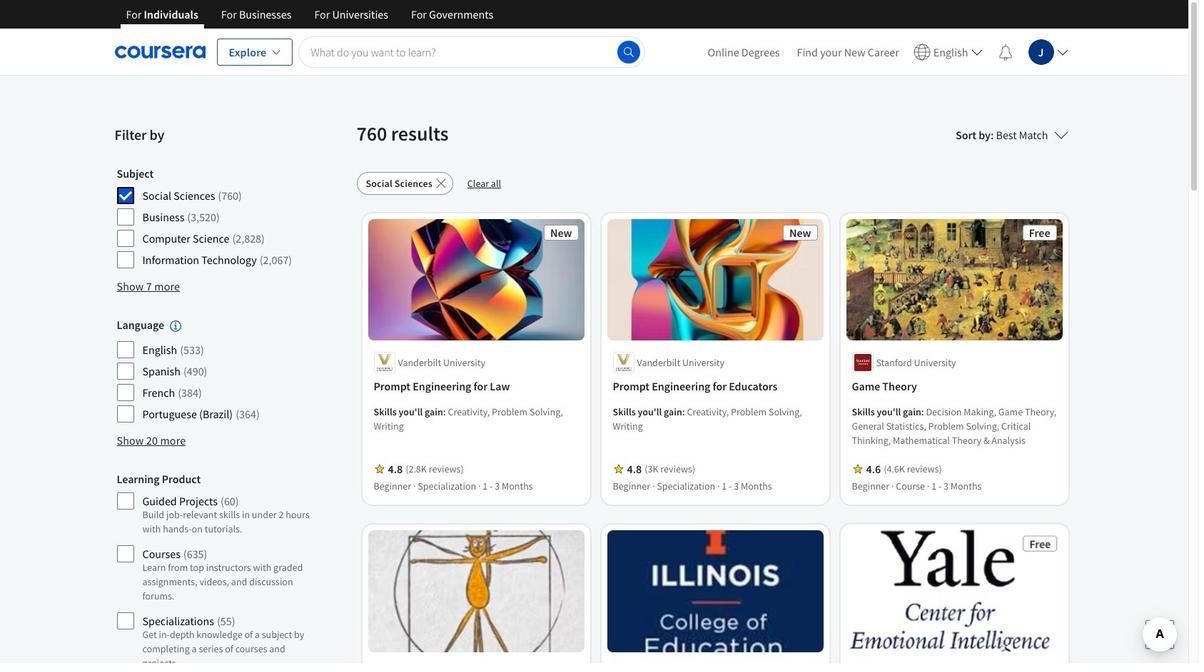 Task type: vqa. For each thing, say whether or not it's contained in the screenshot.
Specializations
no



Task type: locate. For each thing, give the bounding box(es) containing it.
menu
[[699, 29, 1074, 75]]

banner navigation
[[115, 0, 505, 39]]

1 vertical spatial group
[[117, 318, 320, 426]]

What do you want to learn? text field
[[299, 36, 645, 67]]

group
[[117, 166, 320, 272], [117, 318, 320, 426], [117, 472, 320, 663]]

1 group from the top
[[117, 166, 320, 272]]

0 vertical spatial group
[[117, 166, 320, 272]]

coursera image
[[115, 40, 205, 63]]

None search field
[[299, 36, 645, 67]]

help center image
[[1152, 626, 1169, 643]]

2 vertical spatial group
[[117, 472, 320, 663]]



Task type: describe. For each thing, give the bounding box(es) containing it.
2 group from the top
[[117, 318, 320, 426]]

information about this filter group image
[[170, 321, 181, 332]]

3 group from the top
[[117, 472, 320, 663]]



